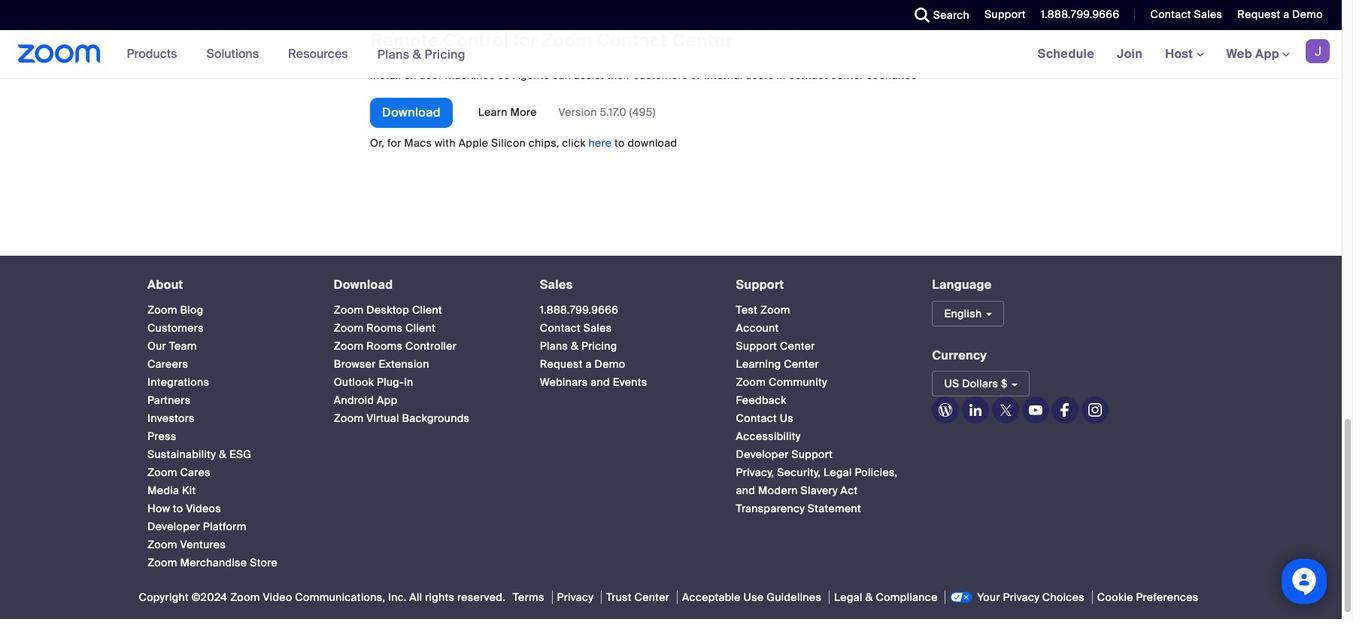 Task type: locate. For each thing, give the bounding box(es) containing it.
download link
[[370, 98, 453, 128], [334, 277, 393, 293]]

and inside test zoom account support center learning center zoom community feedback contact us accessibility developer support privacy, security, legal policies, and modern slavery act transparency statement
[[736, 484, 755, 497]]

host
[[1165, 46, 1196, 62]]

app inside "meetings" navigation
[[1255, 46, 1279, 62]]

version 5.17.0 (495)
[[558, 105, 656, 119]]

center up or
[[672, 29, 732, 52]]

use
[[744, 590, 764, 604]]

in for plug-
[[404, 375, 413, 389]]

rooms down desktop
[[366, 321, 403, 335]]

product information navigation
[[116, 30, 477, 79]]

schedule
[[1038, 46, 1094, 62]]

1 vertical spatial demo
[[595, 357, 625, 371]]

feedback button
[[736, 393, 787, 407]]

0 vertical spatial rooms
[[366, 321, 403, 335]]

1.888.799.9666 inside 1.888.799.9666 contact sales plans & pricing request a demo webinars and events
[[540, 303, 619, 317]]

1 horizontal spatial a
[[1283, 8, 1290, 21]]

& up 'on'
[[413, 46, 421, 62]]

download link up macs
[[370, 98, 453, 128]]

here
[[589, 136, 612, 150]]

0 vertical spatial demo
[[1292, 8, 1323, 21]]

support right search on the top right of page
[[985, 8, 1026, 21]]

center
[[831, 69, 864, 82]]

1 horizontal spatial for
[[513, 29, 538, 52]]

1 vertical spatial in
[[404, 375, 413, 389]]

app inside zoom desktop client zoom rooms client zoom rooms controller browser extension outlook plug-in android app zoom virtual backgrounds
[[377, 393, 398, 407]]

developer down how to videos link
[[147, 520, 200, 533]]

0 horizontal spatial request
[[540, 357, 583, 371]]

and down 'privacy,'
[[736, 484, 755, 497]]

pricing up webinars and events link
[[581, 339, 617, 353]]

preferences
[[1136, 590, 1199, 604]]

to right here
[[615, 136, 625, 150]]

community
[[769, 375, 827, 389]]

0 horizontal spatial plans
[[377, 46, 410, 62]]

meetings navigation
[[1026, 30, 1342, 79]]

1 horizontal spatial and
[[736, 484, 755, 497]]

resources
[[288, 46, 348, 62]]

& inside product information navigation
[[413, 46, 421, 62]]

1 horizontal spatial 1.888.799.9666
[[1041, 8, 1120, 21]]

ventures
[[180, 538, 226, 551]]

1 horizontal spatial plans
[[540, 339, 568, 353]]

for up agents
[[513, 29, 538, 52]]

0 horizontal spatial demo
[[595, 357, 625, 371]]

zoom desktop client zoom rooms client zoom rooms controller browser extension outlook plug-in android app zoom virtual backgrounds
[[334, 303, 470, 425]]

0 vertical spatial 1.888.799.9666
[[1041, 8, 1120, 21]]

english button
[[932, 301, 1004, 326]]

0 vertical spatial pricing
[[425, 46, 466, 62]]

for right or,
[[387, 136, 401, 150]]

1 vertical spatial sales
[[540, 277, 573, 293]]

0 horizontal spatial for
[[387, 136, 401, 150]]

security,
[[777, 465, 821, 479]]

0 horizontal spatial sales
[[540, 277, 573, 293]]

a up webinars and events link
[[586, 357, 592, 371]]

investors
[[147, 411, 195, 425]]

1.888.799.9666 up schedule
[[1041, 8, 1120, 21]]

learning
[[736, 357, 781, 371]]

browser
[[334, 357, 376, 371]]

0 vertical spatial request
[[1238, 8, 1281, 21]]

download up macs
[[382, 105, 441, 121]]

2 vertical spatial sales
[[584, 321, 612, 335]]

in down extension on the bottom left
[[404, 375, 413, 389]]

copyright
[[139, 590, 189, 604]]

join
[[1117, 46, 1143, 62]]

customers
[[147, 321, 204, 335]]

plans inside product information navigation
[[377, 46, 410, 62]]

0 horizontal spatial in
[[404, 375, 413, 389]]

in for users
[[777, 69, 786, 82]]

& inside 1.888.799.9666 contact sales plans & pricing request a demo webinars and events
[[571, 339, 579, 353]]

0 vertical spatial plans
[[377, 46, 410, 62]]

platform
[[203, 520, 246, 533]]

0 vertical spatial sales
[[1194, 8, 1223, 21]]

legal right guidelines at the right bottom of the page
[[834, 590, 863, 604]]

banner containing products
[[0, 30, 1342, 79]]

support up the test zoom link
[[736, 277, 784, 293]]

1 vertical spatial to
[[173, 502, 183, 515]]

search
[[933, 8, 970, 22]]

1 vertical spatial 1.888.799.9666
[[540, 303, 619, 317]]

sales inside 1.888.799.9666 contact sales plans & pricing request a demo webinars and events
[[584, 321, 612, 335]]

support center link
[[736, 339, 815, 353]]

rights
[[425, 590, 455, 604]]

more
[[510, 105, 537, 119]]

plans up the webinars
[[540, 339, 568, 353]]

our
[[147, 339, 166, 353]]

web app button
[[1226, 46, 1290, 62]]

1.888.799.9666 link
[[540, 303, 619, 317]]

to down media kit link
[[173, 502, 183, 515]]

cares
[[180, 465, 211, 479]]

1 vertical spatial developer
[[147, 520, 200, 533]]

contact down 1.888.799.9666 'link'
[[540, 321, 581, 335]]

modern
[[758, 484, 798, 497]]

0 horizontal spatial and
[[591, 375, 610, 389]]

0 horizontal spatial developer
[[147, 520, 200, 533]]

& down 1.888.799.9666 'link'
[[571, 339, 579, 353]]

legal & compliance link
[[829, 590, 942, 604]]

privacy left trust
[[557, 590, 594, 604]]

contact down feedback "button"
[[736, 411, 777, 425]]

0 horizontal spatial to
[[173, 502, 183, 515]]

web app
[[1226, 46, 1279, 62]]

user
[[420, 69, 442, 82]]

request up web app dropdown button at the right of page
[[1238, 8, 1281, 21]]

privacy
[[557, 590, 594, 604], [1003, 590, 1040, 604]]

macs
[[404, 136, 432, 150]]

plans inside 1.888.799.9666 contact sales plans & pricing request a demo webinars and events
[[540, 339, 568, 353]]

1 horizontal spatial app
[[1255, 46, 1279, 62]]

contact sales link
[[1139, 0, 1226, 30], [1150, 8, 1223, 21], [540, 321, 612, 335]]

1 horizontal spatial sales
[[584, 321, 612, 335]]

demo up webinars and events link
[[595, 357, 625, 371]]

and left events
[[591, 375, 610, 389]]

& left compliance on the bottom right of the page
[[865, 590, 873, 604]]

legal up act
[[824, 465, 852, 479]]

1 horizontal spatial pricing
[[581, 339, 617, 353]]

zoom logo image
[[18, 44, 100, 63]]

download link up desktop
[[334, 277, 393, 293]]

0 vertical spatial developer
[[736, 447, 789, 461]]

video
[[263, 590, 292, 604]]

test zoom link
[[736, 303, 790, 317]]

sales up host dropdown button
[[1194, 8, 1223, 21]]

client
[[412, 303, 442, 317], [405, 321, 436, 335]]

zoom rooms client link
[[334, 321, 436, 335]]

& left esg
[[219, 447, 227, 461]]

sales link
[[540, 277, 573, 293]]

rooms down zoom rooms client link
[[366, 339, 403, 353]]

pricing inside 1.888.799.9666 contact sales plans & pricing request a demo webinars and events
[[581, 339, 617, 353]]

merchandise
[[180, 556, 247, 569]]

in right users
[[777, 69, 786, 82]]

in inside zoom desktop client zoom rooms client zoom rooms controller browser extension outlook plug-in android app zoom virtual backgrounds
[[404, 375, 413, 389]]

english
[[944, 307, 982, 320]]

5.17.0
[[600, 105, 627, 119]]

install on user machines so agents can assist their customers or internal users in contact center scenarios
[[370, 69, 917, 82]]

1 horizontal spatial to
[[615, 136, 625, 150]]

0 horizontal spatial pricing
[[425, 46, 466, 62]]

1 vertical spatial and
[[736, 484, 755, 497]]

media kit link
[[147, 484, 196, 497]]

plug-
[[377, 375, 404, 389]]

1 horizontal spatial in
[[777, 69, 786, 82]]

request up the webinars
[[540, 357, 583, 371]]

1 horizontal spatial privacy
[[1003, 590, 1040, 604]]

0 vertical spatial client
[[412, 303, 442, 317]]

1 vertical spatial pricing
[[581, 339, 617, 353]]

request
[[1238, 8, 1281, 21], [540, 357, 583, 371]]

desktop
[[366, 303, 409, 317]]

1 vertical spatial request
[[540, 357, 583, 371]]

download
[[382, 105, 441, 121], [334, 277, 393, 293]]

0 horizontal spatial 1.888.799.9666
[[540, 303, 619, 317]]

cookie preferences link
[[1092, 590, 1203, 604]]

sales down 1.888.799.9666 'link'
[[584, 321, 612, 335]]

your
[[977, 590, 1000, 604]]

legal inside test zoom account support center learning center zoom community feedback contact us accessibility developer support privacy, security, legal policies, and modern slavery act transparency statement
[[824, 465, 852, 479]]

1 vertical spatial a
[[586, 357, 592, 371]]

remote
[[370, 29, 439, 52]]

agents
[[513, 69, 549, 82]]

extension
[[379, 357, 429, 371]]

developer down accessibility "link"
[[736, 447, 789, 461]]

contact
[[1150, 8, 1191, 21], [597, 29, 667, 52], [540, 321, 581, 335], [736, 411, 777, 425]]

developer support link
[[736, 447, 833, 461]]

center right trust
[[634, 590, 670, 604]]

1 vertical spatial plans
[[540, 339, 568, 353]]

0 vertical spatial app
[[1255, 46, 1279, 62]]

download up desktop
[[334, 277, 393, 293]]

store
[[250, 556, 278, 569]]

test zoom account support center learning center zoom community feedback contact us accessibility developer support privacy, security, legal policies, and modern slavery act transparency statement
[[736, 303, 898, 515]]

0 vertical spatial legal
[[824, 465, 852, 479]]

0 horizontal spatial a
[[586, 357, 592, 371]]

1 vertical spatial legal
[[834, 590, 863, 604]]

app down plug- at the left bottom of page
[[377, 393, 398, 407]]

demo up "profile picture"
[[1292, 8, 1323, 21]]

to
[[615, 136, 625, 150], [173, 502, 183, 515]]

0 horizontal spatial privacy
[[557, 590, 594, 604]]

solutions
[[206, 46, 259, 62]]

0 vertical spatial and
[[591, 375, 610, 389]]

0 vertical spatial download link
[[370, 98, 453, 128]]

how to videos link
[[147, 502, 221, 515]]

1 vertical spatial app
[[377, 393, 398, 407]]

internal
[[704, 69, 743, 82]]

1 horizontal spatial demo
[[1292, 8, 1323, 21]]

support
[[985, 8, 1026, 21], [736, 277, 784, 293], [736, 339, 777, 353], [792, 447, 833, 461]]

terms
[[513, 590, 544, 604]]

1 rooms from the top
[[366, 321, 403, 335]]

demo
[[1292, 8, 1323, 21], [595, 357, 625, 371]]

banner
[[0, 30, 1342, 79]]

privacy right your
[[1003, 590, 1040, 604]]

sales up 1.888.799.9666 'link'
[[540, 277, 573, 293]]

1.888.799.9666 down sales link
[[540, 303, 619, 317]]

a up web app dropdown button at the right of page
[[1283, 8, 1290, 21]]

1 horizontal spatial developer
[[736, 447, 789, 461]]

your privacy choices link
[[945, 590, 1089, 604]]

2 rooms from the top
[[366, 339, 403, 353]]

0 horizontal spatial app
[[377, 393, 398, 407]]

app right web
[[1255, 46, 1279, 62]]

support up the security,
[[792, 447, 833, 461]]

1 vertical spatial rooms
[[366, 339, 403, 353]]

0 vertical spatial in
[[777, 69, 786, 82]]

plans up install at left
[[377, 46, 410, 62]]

about
[[147, 277, 183, 293]]

©2024
[[192, 590, 227, 604]]

apple
[[459, 136, 488, 150]]

media
[[147, 484, 179, 497]]

pricing up 'user'
[[425, 46, 466, 62]]

1 vertical spatial for
[[387, 136, 401, 150]]

feedback
[[736, 393, 787, 407]]



Task type: describe. For each thing, give the bounding box(es) containing it.
1.888.799.9666 for 1.888.799.9666
[[1041, 8, 1120, 21]]

pricing inside product information navigation
[[425, 46, 466, 62]]

careers
[[147, 357, 188, 371]]

support down account
[[736, 339, 777, 353]]

guidelines
[[767, 590, 822, 604]]

0 vertical spatial for
[[513, 29, 538, 52]]

account
[[736, 321, 779, 335]]

join link
[[1106, 30, 1154, 78]]

transparency
[[736, 502, 805, 515]]

0 vertical spatial to
[[615, 136, 625, 150]]

android
[[334, 393, 374, 407]]

1.888.799.9666 for 1.888.799.9666 contact sales plans & pricing request a demo webinars and events
[[540, 303, 619, 317]]

so
[[498, 69, 510, 82]]

zoom merchandise store link
[[147, 556, 278, 569]]

1 privacy from the left
[[557, 590, 594, 604]]

webinars
[[540, 375, 588, 389]]

version
[[558, 105, 597, 119]]

webinars and events link
[[540, 375, 647, 389]]

privacy link
[[552, 590, 598, 604]]

or
[[691, 69, 701, 82]]

2 privacy from the left
[[1003, 590, 1040, 604]]

videos
[[186, 502, 221, 515]]

zoom cares link
[[147, 465, 211, 479]]

developer platform link
[[147, 520, 246, 533]]

blog
[[180, 303, 203, 317]]

investors link
[[147, 411, 195, 425]]

press link
[[147, 429, 176, 443]]

team
[[169, 339, 197, 353]]

users
[[746, 69, 774, 82]]

machines
[[445, 69, 495, 82]]

contact inside 1.888.799.9666 contact sales plans & pricing request a demo webinars and events
[[540, 321, 581, 335]]

copyright ©2024 zoom video communications, inc. all rights reserved. terms
[[139, 590, 544, 604]]

trust
[[606, 590, 632, 604]]

1 vertical spatial client
[[405, 321, 436, 335]]

request a demo
[[1238, 8, 1323, 21]]

0 vertical spatial download
[[382, 105, 441, 121]]

resources button
[[288, 30, 355, 78]]

zoom rooms controller link
[[334, 339, 457, 353]]

us
[[944, 377, 959, 391]]

web
[[1226, 46, 1252, 62]]

privacy,
[[736, 465, 774, 479]]

contact sales
[[1150, 8, 1223, 21]]

contact
[[789, 69, 828, 82]]

to inside zoom blog customers our team careers integrations partners investors press sustainability & esg zoom cares media kit how to videos developer platform zoom ventures zoom merchandise store
[[173, 502, 183, 515]]

acceptable
[[682, 590, 741, 604]]

dollars
[[962, 377, 998, 391]]

developer inside zoom blog customers our team careers integrations partners investors press sustainability & esg zoom cares media kit how to videos developer platform zoom ventures zoom merchandise store
[[147, 520, 200, 533]]

our team link
[[147, 339, 197, 353]]

slavery
[[801, 484, 838, 497]]

zoom ventures link
[[147, 538, 226, 551]]

browser extension link
[[334, 357, 429, 371]]

learn more link
[[475, 105, 540, 119]]

a inside 1.888.799.9666 contact sales plans & pricing request a demo webinars and events
[[586, 357, 592, 371]]

acceptable use guidelines
[[682, 590, 822, 604]]

integrations
[[147, 375, 209, 389]]

1 horizontal spatial request
[[1238, 8, 1281, 21]]

learn more
[[475, 105, 540, 119]]

1 vertical spatial download link
[[334, 277, 393, 293]]

trust center
[[606, 590, 670, 604]]

compliance
[[876, 590, 938, 604]]

zoom virtual backgrounds link
[[334, 411, 470, 425]]

cookie
[[1097, 590, 1133, 604]]

assist
[[574, 69, 604, 82]]

center up community
[[784, 357, 819, 371]]

solutions button
[[206, 30, 266, 78]]

zoom desktop client link
[[334, 303, 442, 317]]

contact up host
[[1150, 8, 1191, 21]]

learn
[[478, 105, 507, 119]]

sustainability & esg link
[[147, 447, 252, 461]]

customers link
[[147, 321, 204, 335]]

& inside zoom blog customers our team careers integrations partners investors press sustainability & esg zoom cares media kit how to videos developer platform zoom ventures zoom merchandise store
[[219, 447, 227, 461]]

us
[[780, 411, 794, 425]]

center up 'learning center' link
[[780, 339, 815, 353]]

0 vertical spatial a
[[1283, 8, 1290, 21]]

contact inside test zoom account support center learning center zoom community feedback contact us accessibility developer support privacy, security, legal policies, and modern slavery act transparency statement
[[736, 411, 777, 425]]

schedule link
[[1026, 30, 1106, 78]]

products button
[[127, 30, 184, 78]]

1 vertical spatial download
[[334, 277, 393, 293]]

inc.
[[388, 590, 407, 604]]

click
[[562, 136, 586, 150]]

request inside 1.888.799.9666 contact sales plans & pricing request a demo webinars and events
[[540, 357, 583, 371]]

virtual
[[366, 411, 399, 425]]

plans & pricing
[[377, 46, 466, 62]]

act
[[841, 484, 858, 497]]

all
[[409, 590, 422, 604]]

press
[[147, 429, 176, 443]]

integrations link
[[147, 375, 209, 389]]

partners link
[[147, 393, 191, 407]]

can
[[552, 69, 571, 82]]

currency
[[932, 347, 987, 363]]

zoom community link
[[736, 375, 827, 389]]

careers link
[[147, 357, 188, 371]]

esg
[[229, 447, 252, 461]]

accessibility link
[[736, 429, 801, 443]]

us dollars $ button
[[932, 371, 1030, 397]]

profile picture image
[[1306, 39, 1330, 63]]

trust center link
[[601, 590, 674, 604]]

choices
[[1042, 590, 1085, 604]]

kit
[[182, 484, 196, 497]]

developer inside test zoom account support center learning center zoom community feedback contact us accessibility developer support privacy, security, legal policies, and modern slavery act transparency statement
[[736, 447, 789, 461]]

on
[[404, 69, 417, 82]]

terms link
[[508, 590, 549, 604]]

download
[[628, 136, 677, 150]]

or,
[[370, 136, 385, 150]]

and inside 1.888.799.9666 contact sales plans & pricing request a demo webinars and events
[[591, 375, 610, 389]]

contact up install on user machines so agents can assist their customers or internal users in contact center scenarios
[[597, 29, 667, 52]]

control
[[443, 29, 509, 52]]

acceptable use guidelines link
[[677, 590, 826, 604]]

2 horizontal spatial sales
[[1194, 8, 1223, 21]]

demo inside 1.888.799.9666 contact sales plans & pricing request a demo webinars and events
[[595, 357, 625, 371]]



Task type: vqa. For each thing, say whether or not it's contained in the screenshot.
discussion
no



